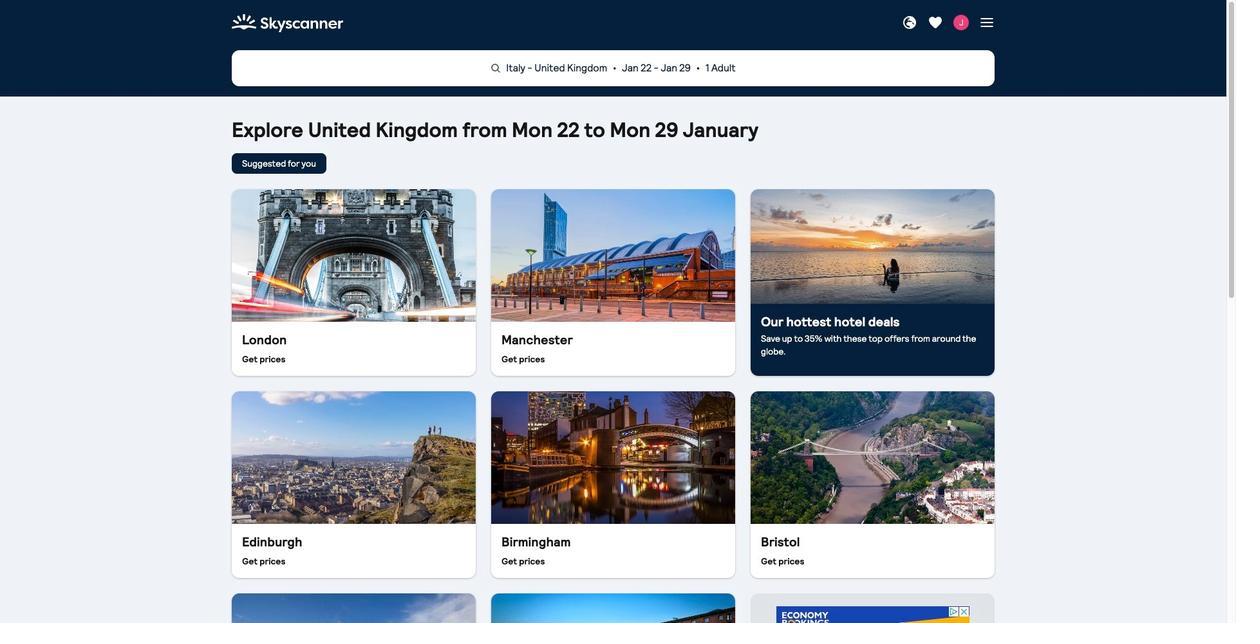 Task type: describe. For each thing, give the bounding box(es) containing it.
regional settings image
[[902, 15, 918, 30]]

get prices for flights to bristol, . element
[[751, 524, 995, 578]]

profile image
[[954, 15, 969, 30]]

get prices for flights to manchester, . element
[[491, 322, 735, 376]]

open menu image
[[979, 15, 995, 30]]



Task type: vqa. For each thing, say whether or not it's contained in the screenshot.
Get prices for flights to Bristol, . element
yes



Task type: locate. For each thing, give the bounding box(es) containing it.
skyscanner home image
[[232, 10, 343, 36]]

get prices for flights to birmingham, . element
[[491, 524, 735, 578]]

advertisement element
[[776, 606, 969, 623]]

get prices for flights to edinburgh, . element
[[232, 524, 476, 578]]

get prices for flights to london, . element
[[232, 322, 476, 376]]

saved flights image
[[928, 15, 943, 30]]

Suggested for you button
[[232, 153, 326, 174]]



